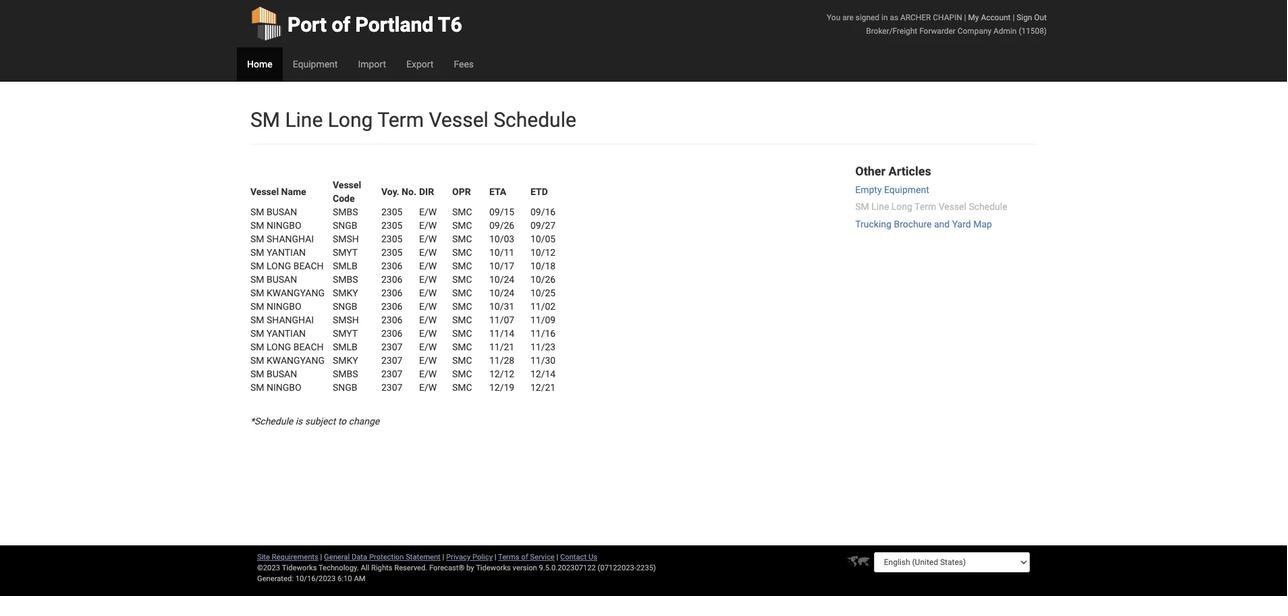 Task type: describe. For each thing, give the bounding box(es) containing it.
out
[[1034, 13, 1047, 22]]

2307 for smbs
[[381, 369, 403, 379]]

are
[[843, 13, 854, 22]]

port of portland t6 link
[[250, 0, 462, 47]]

2307 for smlb
[[381, 342, 403, 352]]

fees
[[454, 59, 474, 70]]

0 vertical spatial of
[[332, 13, 350, 36]]

sm for 10/25
[[250, 288, 264, 298]]

*schedule is subject to change
[[250, 416, 380, 427]]

terms
[[498, 553, 519, 562]]

(07122023-
[[598, 564, 636, 572]]

sm for 11/30
[[250, 355, 264, 366]]

line inside the other articles empty equipment sm line long term vessel schedule trucking brochure and yard map
[[872, 201, 889, 212]]

general
[[324, 553, 350, 562]]

subject
[[305, 416, 336, 427]]

e/w for 11/30
[[419, 355, 437, 366]]

and
[[934, 218, 950, 229]]

12/19
[[489, 382, 515, 393]]

11/09
[[531, 315, 556, 325]]

fees button
[[444, 47, 484, 81]]

(11508)
[[1019, 26, 1047, 36]]

import
[[358, 59, 386, 70]]

as
[[890, 13, 899, 22]]

archer
[[900, 13, 931, 22]]

0 horizontal spatial term
[[377, 108, 424, 132]]

generated:
[[257, 574, 294, 583]]

ningbo for 2306
[[267, 301, 302, 312]]

account
[[981, 13, 1011, 22]]

long inside the other articles empty equipment sm line long term vessel schedule trucking brochure and yard map
[[892, 201, 913, 212]]

10/24 for 10/26
[[489, 274, 515, 285]]

smyt for 2306
[[333, 328, 358, 339]]

equipment inside the other articles empty equipment sm line long term vessel schedule trucking brochure and yard map
[[884, 184, 929, 195]]

policy
[[473, 553, 493, 562]]

smky for 2306
[[333, 288, 358, 298]]

site requirements link
[[257, 553, 318, 562]]

in
[[882, 13, 888, 22]]

e/w for 12/14
[[419, 369, 437, 379]]

sm yantian for 2305
[[250, 247, 306, 258]]

10/05
[[531, 234, 556, 244]]

smc for 11/30
[[452, 355, 472, 366]]

sm ningbo for 2307
[[250, 382, 302, 393]]

statement
[[406, 553, 441, 562]]

sm ningbo for 2306
[[250, 301, 302, 312]]

no.
[[402, 186, 416, 197]]

us
[[589, 553, 597, 562]]

opr
[[452, 186, 471, 197]]

smc for 11/09
[[452, 315, 472, 325]]

e/w for 10/05
[[419, 234, 437, 244]]

2305 for smsh
[[381, 234, 403, 244]]

articles
[[889, 164, 931, 178]]

broker/freight
[[866, 26, 918, 36]]

terms of service link
[[498, 553, 555, 562]]

empty
[[855, 184, 882, 195]]

sngb for 2306
[[333, 301, 357, 312]]

e/w for 09/16
[[419, 207, 437, 217]]

vessel up code
[[333, 180, 361, 190]]

sm kwangyang for 2307
[[250, 355, 325, 366]]

export
[[406, 59, 434, 70]]

yantian for 2306
[[267, 328, 306, 339]]

| up '9.5.0.202307122'
[[557, 553, 558, 562]]

10/24 for 10/25
[[489, 288, 515, 298]]

11/28
[[489, 355, 515, 366]]

t6
[[438, 13, 462, 36]]

2306 for smyt
[[381, 328, 403, 339]]

smc for 12/14
[[452, 369, 472, 379]]

sm for 10/26
[[250, 274, 264, 285]]

all
[[361, 564, 369, 572]]

11/16
[[531, 328, 556, 339]]

smc for 11/02
[[452, 301, 472, 312]]

11/02
[[531, 301, 556, 312]]

ningbo for 2307
[[267, 382, 302, 393]]

service
[[530, 553, 555, 562]]

etd
[[531, 186, 548, 197]]

smc for 09/16
[[452, 207, 472, 217]]

forecast®
[[429, 564, 465, 572]]

| left the general
[[320, 553, 322, 562]]

smc for 10/26
[[452, 274, 472, 285]]

version
[[513, 564, 537, 572]]

sngb for 2307
[[333, 382, 357, 393]]

equipment button
[[283, 47, 348, 81]]

2306 for smbs
[[381, 274, 403, 285]]

portland
[[355, 13, 434, 36]]

smbs for 2305
[[333, 207, 358, 217]]

long for 2307
[[267, 342, 291, 352]]

11/14
[[489, 328, 515, 339]]

e/w for 11/23
[[419, 342, 437, 352]]

by
[[467, 564, 474, 572]]

10/18
[[531, 261, 556, 271]]

port of portland t6
[[288, 13, 462, 36]]

chapin
[[933, 13, 962, 22]]

sm line long term vessel schedule
[[250, 108, 576, 132]]

technology.
[[319, 564, 359, 572]]

change
[[349, 416, 380, 427]]

e/w for 11/16
[[419, 328, 437, 339]]

11/21
[[489, 342, 515, 352]]

kwangyang for 2306
[[267, 288, 325, 298]]

10/25
[[531, 288, 556, 298]]

shanghai for 2305
[[267, 234, 314, 244]]

my account link
[[968, 13, 1011, 22]]

10/03
[[489, 234, 515, 244]]

ningbo for 2305
[[267, 220, 302, 231]]

sign out link
[[1017, 13, 1047, 22]]

*schedule
[[250, 416, 293, 427]]

vessel left name
[[250, 186, 279, 197]]

eta
[[489, 186, 506, 197]]

admin
[[994, 26, 1017, 36]]

port
[[288, 13, 327, 36]]

sm for 11/16
[[250, 328, 264, 339]]

smc for 10/05
[[452, 234, 472, 244]]

requirements
[[272, 553, 318, 562]]

11/30
[[531, 355, 556, 366]]

sign
[[1017, 13, 1032, 22]]

2235)
[[636, 564, 656, 572]]

kwangyang for 2307
[[267, 355, 325, 366]]

yard
[[952, 218, 971, 229]]

e/w for 11/02
[[419, 301, 437, 312]]

export button
[[396, 47, 444, 81]]

contact us link
[[560, 553, 597, 562]]

sm kwangyang for 2306
[[250, 288, 325, 298]]



Task type: locate. For each thing, give the bounding box(es) containing it.
line up the trucking
[[872, 201, 889, 212]]

long down import popup button
[[328, 108, 373, 132]]

1 yantian from the top
[[267, 247, 306, 258]]

sm ningbo for 2305
[[250, 220, 302, 231]]

3 2307 from the top
[[381, 369, 403, 379]]

rights
[[371, 564, 393, 572]]

line down 'equipment' popup button
[[285, 108, 323, 132]]

1 vertical spatial sm kwangyang
[[250, 355, 325, 366]]

4 2305 from the top
[[381, 247, 403, 258]]

2 vertical spatial busan
[[267, 369, 297, 379]]

sm busan
[[250, 207, 297, 217], [250, 274, 297, 285], [250, 369, 297, 379]]

1 vertical spatial sngb
[[333, 301, 357, 312]]

2 busan from the top
[[267, 274, 297, 285]]

10/24 down 10/17
[[489, 274, 515, 285]]

long
[[267, 261, 291, 271], [267, 342, 291, 352]]

0 vertical spatial term
[[377, 108, 424, 132]]

0 vertical spatial smsh
[[333, 234, 359, 244]]

smky
[[333, 288, 358, 298], [333, 355, 358, 366]]

9.5.0.202307122
[[539, 564, 596, 572]]

sm yantian
[[250, 247, 306, 258], [250, 328, 306, 339]]

shanghai
[[267, 234, 314, 244], [267, 315, 314, 325]]

1 vertical spatial ningbo
[[267, 301, 302, 312]]

3 smbs from the top
[[333, 369, 358, 379]]

privacy
[[446, 553, 471, 562]]

10/11
[[489, 247, 515, 258]]

9 e/w from the top
[[419, 315, 437, 325]]

2305 for smyt
[[381, 247, 403, 258]]

2 sm ningbo from the top
[[250, 301, 302, 312]]

1 vertical spatial sm ningbo
[[250, 301, 302, 312]]

1 vertical spatial of
[[521, 553, 528, 562]]

4 smc from the top
[[452, 247, 472, 258]]

1 sm shanghai from the top
[[250, 234, 314, 244]]

0 vertical spatial yantian
[[267, 247, 306, 258]]

2 sm long beach from the top
[[250, 342, 324, 352]]

2 vertical spatial smbs
[[333, 369, 358, 379]]

equipment down articles
[[884, 184, 929, 195]]

2 long from the top
[[267, 342, 291, 352]]

1 10/24 from the top
[[489, 274, 515, 285]]

forwarder
[[920, 26, 956, 36]]

long down empty equipment link
[[892, 201, 913, 212]]

you are signed in as archer chapin | my account | sign out broker/freight forwarder company admin (11508)
[[827, 13, 1047, 36]]

smc for 10/25
[[452, 288, 472, 298]]

smc for 11/23
[[452, 342, 472, 352]]

1 horizontal spatial term
[[915, 201, 936, 212]]

home
[[247, 59, 272, 70]]

3 ningbo from the top
[[267, 382, 302, 393]]

5 e/w from the top
[[419, 261, 437, 271]]

0 horizontal spatial long
[[328, 108, 373, 132]]

12/21
[[531, 382, 556, 393]]

2 beach from the top
[[293, 342, 324, 352]]

code
[[333, 193, 355, 204]]

0 vertical spatial beach
[[293, 261, 324, 271]]

2 10/24 from the top
[[489, 288, 515, 298]]

1 smbs from the top
[[333, 207, 358, 217]]

smlb for 2307
[[333, 342, 358, 352]]

general data protection statement link
[[324, 553, 441, 562]]

3 2305 from the top
[[381, 234, 403, 244]]

6 smc from the top
[[452, 274, 472, 285]]

vessel name
[[250, 186, 306, 197]]

smsh for 2305
[[333, 234, 359, 244]]

10/26
[[531, 274, 556, 285]]

sm
[[250, 108, 280, 132], [855, 201, 869, 212], [250, 207, 264, 217], [250, 220, 264, 231], [250, 234, 264, 244], [250, 247, 264, 258], [250, 261, 264, 271], [250, 274, 264, 285], [250, 288, 264, 298], [250, 301, 264, 312], [250, 315, 264, 325], [250, 328, 264, 339], [250, 342, 264, 352], [250, 355, 264, 366], [250, 369, 264, 379], [250, 382, 264, 393]]

vessel inside the other articles empty equipment sm line long term vessel schedule trucking brochure and yard map
[[939, 201, 967, 212]]

6:10
[[338, 574, 352, 583]]

2 kwangyang from the top
[[267, 355, 325, 366]]

7 smc from the top
[[452, 288, 472, 298]]

8 e/w from the top
[[419, 301, 437, 312]]

sm for 11/02
[[250, 301, 264, 312]]

©2023 tideworks
[[257, 564, 317, 572]]

2 sm yantian from the top
[[250, 328, 306, 339]]

site requirements | general data protection statement | privacy policy | terms of service | contact us ©2023 tideworks technology. all rights reserved. forecast® by tideworks version 9.5.0.202307122 (07122023-2235) generated: 10/16/2023 6:10 am
[[257, 553, 656, 583]]

0 horizontal spatial line
[[285, 108, 323, 132]]

term down export dropdown button
[[377, 108, 424, 132]]

1 sm yantian from the top
[[250, 247, 306, 258]]

tideworks
[[476, 564, 511, 572]]

0 vertical spatial schedule
[[494, 108, 576, 132]]

| left my
[[964, 13, 966, 22]]

2 vertical spatial sm busan
[[250, 369, 297, 379]]

sm for 09/27
[[250, 220, 264, 231]]

ningbo
[[267, 220, 302, 231], [267, 301, 302, 312], [267, 382, 302, 393]]

of right port
[[332, 13, 350, 36]]

10/12
[[531, 247, 556, 258]]

smsh for 2306
[[333, 315, 359, 325]]

0 vertical spatial sm shanghai
[[250, 234, 314, 244]]

name
[[281, 186, 306, 197]]

0 vertical spatial 10/24
[[489, 274, 515, 285]]

1 sm ningbo from the top
[[250, 220, 302, 231]]

1 smyt from the top
[[333, 247, 358, 258]]

signed
[[856, 13, 880, 22]]

2 smc from the top
[[452, 220, 472, 231]]

smky for 2307
[[333, 355, 358, 366]]

empty equipment link
[[855, 184, 929, 195]]

8 smc from the top
[[452, 301, 472, 312]]

sngb
[[333, 220, 357, 231], [333, 301, 357, 312], [333, 382, 357, 393]]

1 vertical spatial long
[[892, 201, 913, 212]]

kwangyang
[[267, 288, 325, 298], [267, 355, 325, 366]]

12 e/w from the top
[[419, 355, 437, 366]]

10/31
[[489, 301, 515, 312]]

vessel up yard
[[939, 201, 967, 212]]

of inside site requirements | general data protection statement | privacy policy | terms of service | contact us ©2023 tideworks technology. all rights reserved. forecast® by tideworks version 9.5.0.202307122 (07122023-2235) generated: 10/16/2023 6:10 am
[[521, 553, 528, 562]]

0 vertical spatial sm long beach
[[250, 261, 324, 271]]

my
[[968, 13, 979, 22]]

0 vertical spatial smlb
[[333, 261, 358, 271]]

sm busan for 2306
[[250, 274, 297, 285]]

sm shanghai
[[250, 234, 314, 244], [250, 315, 314, 325]]

e/w for 10/25
[[419, 288, 437, 298]]

11/23
[[531, 342, 556, 352]]

is
[[295, 416, 303, 427]]

2 smky from the top
[[333, 355, 358, 366]]

0 vertical spatial smky
[[333, 288, 358, 298]]

3 e/w from the top
[[419, 234, 437, 244]]

1 kwangyang from the top
[[267, 288, 325, 298]]

smbs for 2306
[[333, 274, 358, 285]]

1 2305 from the top
[[381, 207, 403, 217]]

| up tideworks
[[495, 553, 496, 562]]

2 shanghai from the top
[[267, 315, 314, 325]]

busan for 2307
[[267, 369, 297, 379]]

3 sm ningbo from the top
[[250, 382, 302, 393]]

5 2306 from the top
[[381, 315, 403, 325]]

10/16/2023
[[295, 574, 336, 583]]

1 vertical spatial shanghai
[[267, 315, 314, 325]]

trucking brochure and yard map link
[[855, 218, 992, 229]]

equipment down port
[[293, 59, 338, 70]]

|
[[964, 13, 966, 22], [1013, 13, 1015, 22], [320, 553, 322, 562], [443, 553, 444, 562], [495, 553, 496, 562], [557, 553, 558, 562]]

smc for 09/27
[[452, 220, 472, 231]]

smc for 11/16
[[452, 328, 472, 339]]

e/w for 12/21
[[419, 382, 437, 393]]

10 e/w from the top
[[419, 328, 437, 339]]

2305 for smbs
[[381, 207, 403, 217]]

2 smsh from the top
[[333, 315, 359, 325]]

term up the trucking brochure and yard map link
[[915, 201, 936, 212]]

e/w for 11/09
[[419, 315, 437, 325]]

term inside the other articles empty equipment sm line long term vessel schedule trucking brochure and yard map
[[915, 201, 936, 212]]

sm for 11/09
[[250, 315, 264, 325]]

smyt for 2305
[[333, 247, 358, 258]]

2 sm kwangyang from the top
[[250, 355, 325, 366]]

sm busan for 2305
[[250, 207, 297, 217]]

home button
[[237, 47, 283, 81]]

1 vertical spatial smbs
[[333, 274, 358, 285]]

10/24 up 10/31
[[489, 288, 515, 298]]

0 vertical spatial sm ningbo
[[250, 220, 302, 231]]

0 vertical spatial long
[[267, 261, 291, 271]]

sngb for 2305
[[333, 220, 357, 231]]

1 vertical spatial yantian
[[267, 328, 306, 339]]

2305 for sngb
[[381, 220, 403, 231]]

0 vertical spatial shanghai
[[267, 234, 314, 244]]

1 vertical spatial 10/24
[[489, 288, 515, 298]]

0 horizontal spatial schedule
[[494, 108, 576, 132]]

1 vertical spatial smyt
[[333, 328, 358, 339]]

5 smc from the top
[[452, 261, 472, 271]]

09/26
[[489, 220, 515, 231]]

13 e/w from the top
[[419, 369, 437, 379]]

sm for 12/14
[[250, 369, 264, 379]]

1 vertical spatial line
[[872, 201, 889, 212]]

sm for 11/23
[[250, 342, 264, 352]]

1 ningbo from the top
[[267, 220, 302, 231]]

2 2306 from the top
[[381, 274, 403, 285]]

e/w for 10/12
[[419, 247, 437, 258]]

2 yantian from the top
[[267, 328, 306, 339]]

vessel down fees
[[429, 108, 489, 132]]

smlb
[[333, 261, 358, 271], [333, 342, 358, 352]]

2 vertical spatial sm ningbo
[[250, 382, 302, 393]]

1 vertical spatial smlb
[[333, 342, 358, 352]]

1 sm busan from the top
[[250, 207, 297, 217]]

1 vertical spatial sm long beach
[[250, 342, 324, 352]]

2 sngb from the top
[[333, 301, 357, 312]]

e/w for 10/26
[[419, 274, 437, 285]]

smc for 10/18
[[452, 261, 472, 271]]

beach for 2307
[[293, 342, 324, 352]]

2 vertical spatial sngb
[[333, 382, 357, 393]]

line
[[285, 108, 323, 132], [872, 201, 889, 212]]

1 smky from the top
[[333, 288, 358, 298]]

of up version
[[521, 553, 528, 562]]

smc for 12/21
[[452, 382, 472, 393]]

smc for 10/12
[[452, 247, 472, 258]]

0 vertical spatial kwangyang
[[267, 288, 325, 298]]

yantian
[[267, 247, 306, 258], [267, 328, 306, 339]]

1 busan from the top
[[267, 207, 297, 217]]

1 2307 from the top
[[381, 342, 403, 352]]

contact
[[560, 553, 587, 562]]

e/w for 09/27
[[419, 220, 437, 231]]

2307 for sngb
[[381, 382, 403, 393]]

busan for 2306
[[267, 274, 297, 285]]

sm shanghai for 2306
[[250, 315, 314, 325]]

data
[[352, 553, 367, 562]]

2306 for smky
[[381, 288, 403, 298]]

2 e/w from the top
[[419, 220, 437, 231]]

12/14
[[531, 369, 556, 379]]

sm long beach for 2306
[[250, 261, 324, 271]]

0 vertical spatial sngb
[[333, 220, 357, 231]]

1 vertical spatial busan
[[267, 274, 297, 285]]

3 sm busan from the top
[[250, 369, 297, 379]]

0 vertical spatial sm busan
[[250, 207, 297, 217]]

1 vertical spatial sm shanghai
[[250, 315, 314, 325]]

other articles empty equipment sm line long term vessel schedule trucking brochure and yard map
[[855, 164, 1008, 229]]

2305
[[381, 207, 403, 217], [381, 220, 403, 231], [381, 234, 403, 244], [381, 247, 403, 258]]

equipment inside popup button
[[293, 59, 338, 70]]

0 vertical spatial sm yantian
[[250, 247, 306, 258]]

09/27
[[531, 220, 556, 231]]

09/15
[[489, 207, 515, 217]]

2 smbs from the top
[[333, 274, 358, 285]]

4 2306 from the top
[[381, 301, 403, 312]]

1 vertical spatial sm busan
[[250, 274, 297, 285]]

1 sm long beach from the top
[[250, 261, 324, 271]]

1 horizontal spatial equipment
[[884, 184, 929, 195]]

14 smc from the top
[[452, 382, 472, 393]]

1 vertical spatial sm yantian
[[250, 328, 306, 339]]

0 vertical spatial smbs
[[333, 207, 358, 217]]

sm long beach for 2307
[[250, 342, 324, 352]]

6 2306 from the top
[[381, 328, 403, 339]]

13 smc from the top
[[452, 369, 472, 379]]

6 e/w from the top
[[419, 274, 437, 285]]

schedule inside the other articles empty equipment sm line long term vessel schedule trucking brochure and yard map
[[969, 201, 1008, 212]]

1 beach from the top
[[293, 261, 324, 271]]

9 smc from the top
[[452, 315, 472, 325]]

2 sm shanghai from the top
[[250, 315, 314, 325]]

2307 for smky
[[381, 355, 403, 366]]

2 sm busan from the top
[[250, 274, 297, 285]]

1 horizontal spatial line
[[872, 201, 889, 212]]

11/07
[[489, 315, 515, 325]]

smyt
[[333, 247, 358, 258], [333, 328, 358, 339]]

1 long from the top
[[267, 261, 291, 271]]

1 smsh from the top
[[333, 234, 359, 244]]

1 horizontal spatial schedule
[[969, 201, 1008, 212]]

3 2306 from the top
[[381, 288, 403, 298]]

1 smlb from the top
[[333, 261, 358, 271]]

smlb for 2306
[[333, 261, 358, 271]]

1 vertical spatial term
[[915, 201, 936, 212]]

reserved.
[[394, 564, 427, 572]]

2306 for smlb
[[381, 261, 403, 271]]

e/w for 10/18
[[419, 261, 437, 271]]

yantian for 2305
[[267, 247, 306, 258]]

10 smc from the top
[[452, 328, 472, 339]]

1 vertical spatial smsh
[[333, 315, 359, 325]]

3 busan from the top
[[267, 369, 297, 379]]

sm for 10/12
[[250, 247, 264, 258]]

0 horizontal spatial of
[[332, 13, 350, 36]]

busan for 2305
[[267, 207, 297, 217]]

1 smc from the top
[[452, 207, 472, 217]]

shanghai for 2306
[[267, 315, 314, 325]]

0 horizontal spatial equipment
[[293, 59, 338, 70]]

1 vertical spatial beach
[[293, 342, 324, 352]]

busan
[[267, 207, 297, 217], [267, 274, 297, 285], [267, 369, 297, 379]]

2 2305 from the top
[[381, 220, 403, 231]]

sm for 12/21
[[250, 382, 264, 393]]

smc
[[452, 207, 472, 217], [452, 220, 472, 231], [452, 234, 472, 244], [452, 247, 472, 258], [452, 261, 472, 271], [452, 274, 472, 285], [452, 288, 472, 298], [452, 301, 472, 312], [452, 315, 472, 325], [452, 328, 472, 339], [452, 342, 472, 352], [452, 355, 472, 366], [452, 369, 472, 379], [452, 382, 472, 393]]

0 vertical spatial sm kwangyang
[[250, 288, 325, 298]]

trucking
[[855, 218, 892, 229]]

1 2306 from the top
[[381, 261, 403, 271]]

1 horizontal spatial of
[[521, 553, 528, 562]]

1 sngb from the top
[[333, 220, 357, 231]]

sm for 09/16
[[250, 207, 264, 217]]

14 e/w from the top
[[419, 382, 437, 393]]

11 e/w from the top
[[419, 342, 437, 352]]

0 vertical spatial equipment
[[293, 59, 338, 70]]

1 vertical spatial schedule
[[969, 201, 1008, 212]]

sm for 10/18
[[250, 261, 264, 271]]

1 vertical spatial long
[[267, 342, 291, 352]]

1 horizontal spatial long
[[892, 201, 913, 212]]

sm for 10/05
[[250, 234, 264, 244]]

smbs for 2307
[[333, 369, 358, 379]]

beach for 2306
[[293, 261, 324, 271]]

4 2307 from the top
[[381, 382, 403, 393]]

sm yantian for 2306
[[250, 328, 306, 339]]

sm shanghai for 2305
[[250, 234, 314, 244]]

4 e/w from the top
[[419, 247, 437, 258]]

am
[[354, 574, 366, 583]]

2 2307 from the top
[[381, 355, 403, 366]]

0 vertical spatial long
[[328, 108, 373, 132]]

12 smc from the top
[[452, 355, 472, 366]]

2306 for smsh
[[381, 315, 403, 325]]

0 vertical spatial busan
[[267, 207, 297, 217]]

map
[[974, 218, 992, 229]]

smbs
[[333, 207, 358, 217], [333, 274, 358, 285], [333, 369, 358, 379]]

| left sign
[[1013, 13, 1015, 22]]

site
[[257, 553, 270, 562]]

2 vertical spatial ningbo
[[267, 382, 302, 393]]

voy. no. dir
[[381, 186, 434, 197]]

0 vertical spatial line
[[285, 108, 323, 132]]

2306 for sngb
[[381, 301, 403, 312]]

11 smc from the top
[[452, 342, 472, 352]]

other
[[855, 164, 886, 178]]

1 sm kwangyang from the top
[[250, 288, 325, 298]]

dir
[[419, 186, 434, 197]]

2 ningbo from the top
[[267, 301, 302, 312]]

1 shanghai from the top
[[267, 234, 314, 244]]

2 smyt from the top
[[333, 328, 358, 339]]

3 sngb from the top
[[333, 382, 357, 393]]

vessel code
[[333, 180, 361, 204]]

schedule
[[494, 108, 576, 132], [969, 201, 1008, 212]]

1 vertical spatial equipment
[[884, 184, 929, 195]]

0 vertical spatial smyt
[[333, 247, 358, 258]]

3 smc from the top
[[452, 234, 472, 244]]

2 smlb from the top
[[333, 342, 358, 352]]

| up forecast®
[[443, 553, 444, 562]]

privacy policy link
[[446, 553, 493, 562]]

sm inside the other articles empty equipment sm line long term vessel schedule trucking brochure and yard map
[[855, 201, 869, 212]]

0 vertical spatial ningbo
[[267, 220, 302, 231]]

brochure
[[894, 218, 932, 229]]

sm busan for 2307
[[250, 369, 297, 379]]

long for 2306
[[267, 261, 291, 271]]

1 vertical spatial kwangyang
[[267, 355, 325, 366]]

7 e/w from the top
[[419, 288, 437, 298]]

1 vertical spatial smky
[[333, 355, 358, 366]]

1 e/w from the top
[[419, 207, 437, 217]]



Task type: vqa. For each thing, say whether or not it's contained in the screenshot.
second SMBS from the bottom of the page
yes



